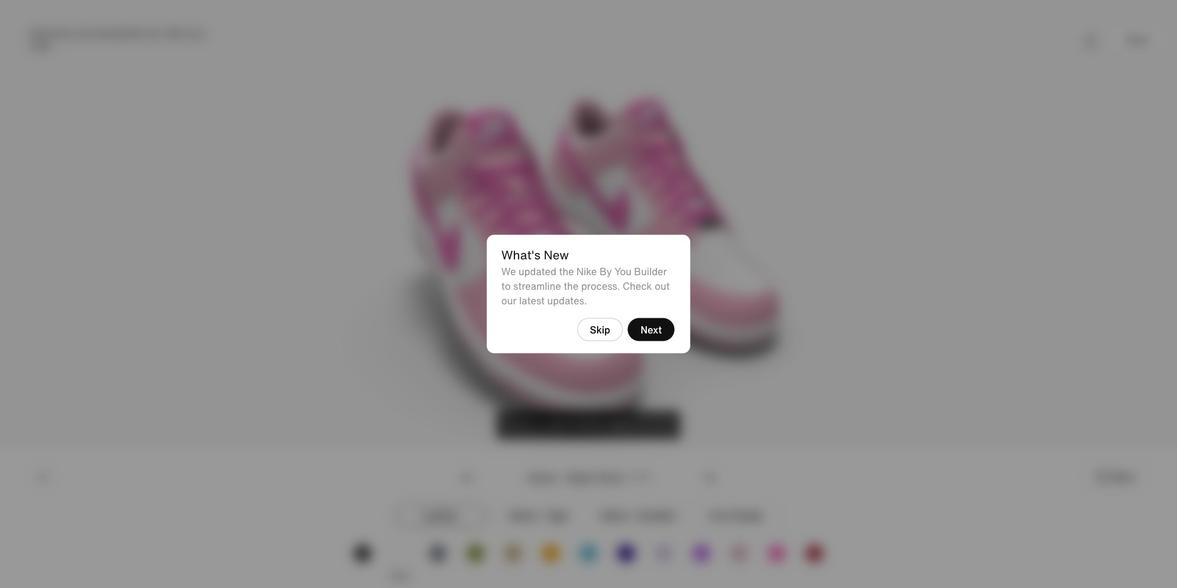 Task type: describe. For each thing, give the bounding box(es) containing it.
converse image
[[64, 4, 78, 18]]

©
[[254, 275, 260, 286]]

nike inside what's new we updated the nike by you builder to streamline the process. check out our latest updates.
[[577, 264, 597, 279]]

1 horizontal spatial &
[[705, 159, 710, 169]]

/
[[633, 469, 639, 485]]

birthday link
[[645, 177, 674, 188]]

all
[[316, 275, 325, 286]]

vamp - right shoe 1 / 19
[[527, 469, 650, 486]]

first responders & medical professionals
[[645, 159, 787, 169]]

new
[[544, 246, 569, 263]]

discounts
[[697, 85, 735, 95]]

$160 inside 'nike dunk low unlocked by you, with love $160'
[[30, 40, 51, 52]]

updated
[[519, 264, 557, 279]]

1 vertical spatial nike
[[512, 85, 527, 95]]

rights
[[327, 275, 349, 286]]

student link
[[645, 102, 672, 112]]

leather
[[424, 509, 459, 523]]

out
[[655, 279, 670, 293]]

promotions
[[645, 85, 688, 95]]

menu
[[1111, 472, 1136, 483]]

we
[[502, 264, 516, 279]]

jordan image
[[35, 4, 49, 18]]

unlocked
[[92, 27, 130, 40]]

© 2023 nike, inc. all rights reserved
[[254, 275, 383, 286]]

military link
[[645, 121, 670, 131]]

change
[[571, 419, 598, 430]]

1 horizontal spatial $160
[[609, 419, 626, 430]]

19
[[639, 469, 650, 485]]

- for cheetah
[[631, 509, 635, 523]]

military
[[645, 121, 670, 131]]

low
[[74, 27, 90, 40]]

1
[[628, 469, 633, 485]]

right
[[566, 470, 594, 486]]

investors link
[[488, 140, 520, 150]]

suede
[[734, 509, 763, 523]]

the left process.
[[564, 279, 579, 293]]

promotions & discounts
[[645, 85, 735, 95]]

reserved
[[351, 275, 383, 286]]

velvet - cheetah button
[[592, 505, 684, 527]]

next button
[[628, 318, 675, 341]]

dunk
[[51, 27, 71, 40]]

by inside what's new we updated the nike by you builder to streamline the process. check out our latest updates.
[[600, 264, 612, 279]]

sustainability link
[[488, 177, 535, 188]]

nike inside 'nike dunk low unlocked by you, with love $160'
[[30, 27, 48, 40]]

terms
[[707, 250, 728, 260]]

with
[[165, 27, 183, 40]]

the down new
[[559, 264, 574, 279]]

news
[[488, 102, 507, 112]]

check
[[623, 279, 652, 293]]

menu button
[[1085, 466, 1147, 490]]

share custom design image
[[1084, 32, 1099, 47]]

about nike
[[488, 85, 527, 95]]

purpose
[[488, 159, 517, 169]]

streamline
[[514, 279, 561, 293]]

birthday
[[645, 177, 674, 188]]

- for tiger
[[540, 509, 544, 523]]



Task type: vqa. For each thing, say whether or not it's contained in the screenshot.
Nike Therma Men's Therma-FIT Full-Zip Fitness Top image
no



Task type: locate. For each thing, give the bounding box(es) containing it.
1 horizontal spatial by
[[600, 264, 612, 279]]

by left you,
[[132, 27, 143, 40]]

what's new we updated the nike by you builder to streamline the process. check out our latest updates.
[[502, 246, 670, 308]]

velvet
[[509, 509, 537, 523], [601, 509, 628, 523]]

sale
[[739, 250, 754, 260]]

nike dunk low unlocked by you, with love $160
[[30, 27, 204, 52]]

1 velvet from the left
[[509, 509, 537, 523]]

velvet for velvet - cheetah
[[601, 509, 628, 523]]

$160 right change
[[609, 419, 626, 430]]

terms of sale
[[707, 250, 754, 260]]

of
[[730, 250, 737, 260]]

$160
[[30, 40, 51, 52], [609, 419, 626, 430]]

0 horizontal spatial velvet
[[509, 509, 537, 523]]

news link
[[488, 102, 507, 112]]

nike home page image
[[29, 17, 76, 64]]

velvet - tiger button
[[493, 505, 586, 527]]

1 vertical spatial by
[[600, 264, 612, 279]]

croc suede
[[710, 509, 763, 523]]

by left you
[[600, 264, 612, 279]]

velvet down shoe
[[601, 509, 628, 523]]

1 vertical spatial &
[[705, 159, 710, 169]]

velvet for velvet - tiger
[[509, 509, 537, 523]]

2 velvet from the left
[[601, 509, 628, 523]]

nike up updates.
[[577, 264, 597, 279]]

velvet - tiger
[[509, 509, 570, 523]]

1 horizontal spatial velvet
[[601, 509, 628, 523]]

professionals
[[741, 159, 787, 169]]

student
[[645, 102, 672, 112]]

2 horizontal spatial nike
[[577, 264, 597, 279]]

first responders & medical professionals link
[[645, 159, 787, 169]]

to left latest
[[502, 279, 511, 293]]

to
[[502, 279, 511, 293], [600, 419, 607, 430]]

0 vertical spatial to
[[502, 279, 511, 293]]

1 horizontal spatial nike
[[512, 85, 527, 95]]

purpose link
[[488, 159, 517, 169]]

0 horizontal spatial by
[[132, 27, 143, 40]]

0 horizontal spatial -
[[540, 509, 544, 523]]

0 horizontal spatial $160
[[30, 40, 51, 52]]

tiger
[[546, 509, 570, 523]]

-
[[559, 470, 563, 486], [540, 509, 544, 523], [631, 509, 635, 523]]

you,
[[145, 27, 163, 40]]

by inside 'nike dunk low unlocked by you, with love $160'
[[132, 27, 143, 40]]

price change to $160
[[552, 419, 626, 430]]

about
[[488, 85, 510, 95]]

velvet - cheetah
[[601, 509, 676, 523]]

nike,
[[283, 275, 300, 286]]

medical
[[712, 159, 739, 169]]

by
[[132, 27, 143, 40], [600, 264, 612, 279]]

process.
[[582, 279, 620, 293]]

0 horizontal spatial to
[[502, 279, 511, 293]]

croc
[[710, 509, 731, 523]]

0 vertical spatial nike
[[30, 27, 48, 40]]

0 vertical spatial by
[[132, 27, 143, 40]]

- for right
[[559, 470, 563, 486]]

skip button
[[577, 318, 623, 341]]

& left discounts
[[690, 85, 695, 95]]

& left medical
[[705, 159, 710, 169]]

love
[[186, 27, 204, 40]]

2023
[[262, 275, 281, 286]]

teacher link
[[645, 140, 672, 150]]

shoe
[[597, 470, 624, 486]]

- inside vamp - right shoe 1 / 19
[[559, 470, 563, 486]]

leather button
[[395, 505, 487, 527]]

nike
[[30, 27, 48, 40], [512, 85, 527, 95], [577, 264, 597, 279]]

cheetah
[[637, 509, 676, 523]]

2 horizontal spatial -
[[631, 509, 635, 523]]

0 vertical spatial &
[[690, 85, 695, 95]]

velvet left tiger
[[509, 509, 537, 523]]

teacher
[[645, 140, 672, 150]]

done
[[1126, 32, 1150, 47]]

to right change
[[600, 419, 607, 430]]

1 vertical spatial to
[[600, 419, 607, 430]]

careers
[[488, 121, 515, 131]]

price
[[552, 419, 569, 430]]

to inside what's new we updated the nike by you builder to streamline the process. check out our latest updates.
[[502, 279, 511, 293]]

vamp
[[527, 470, 556, 486]]

menu bar
[[208, 24, 970, 61]]

croc suede button
[[690, 505, 783, 527]]

latest
[[519, 293, 545, 308]]

1 vertical spatial $160
[[609, 419, 626, 430]]

next
[[641, 322, 662, 337]]

- left tiger
[[540, 509, 544, 523]]

skip
[[590, 322, 611, 337]]

2 vertical spatial nike
[[577, 264, 597, 279]]

0 vertical spatial $160
[[30, 40, 51, 52]]

investors
[[488, 140, 520, 150]]

$160 down jordan icon
[[30, 40, 51, 52]]

our
[[502, 293, 517, 308]]

inc.
[[302, 275, 314, 286]]

close customization tray image
[[35, 470, 50, 485]]

what's
[[502, 246, 541, 263]]

nike left dunk
[[30, 27, 48, 40]]

the
[[559, 264, 574, 279], [564, 279, 579, 293]]

- left right
[[559, 470, 563, 486]]

promotions & discounts link
[[645, 85, 735, 95]]

nike right about
[[512, 85, 527, 95]]

first
[[645, 159, 660, 169]]

you
[[615, 264, 632, 279]]

updates.
[[548, 293, 587, 308]]

terms of sale link
[[702, 242, 759, 269]]

1 horizontal spatial to
[[600, 419, 607, 430]]

builder
[[634, 264, 667, 279]]

responders
[[662, 159, 703, 169]]

sustainability
[[488, 177, 535, 188]]

&
[[690, 85, 695, 95], [705, 159, 710, 169]]

0 horizontal spatial nike
[[30, 27, 48, 40]]

careers link
[[488, 121, 515, 131]]

1 horizontal spatial -
[[559, 470, 563, 486]]

0 horizontal spatial &
[[690, 85, 695, 95]]

favorites image
[[1102, 33, 1116, 47]]

- left cheetah
[[631, 509, 635, 523]]

done button
[[1111, 27, 1166, 52]]



